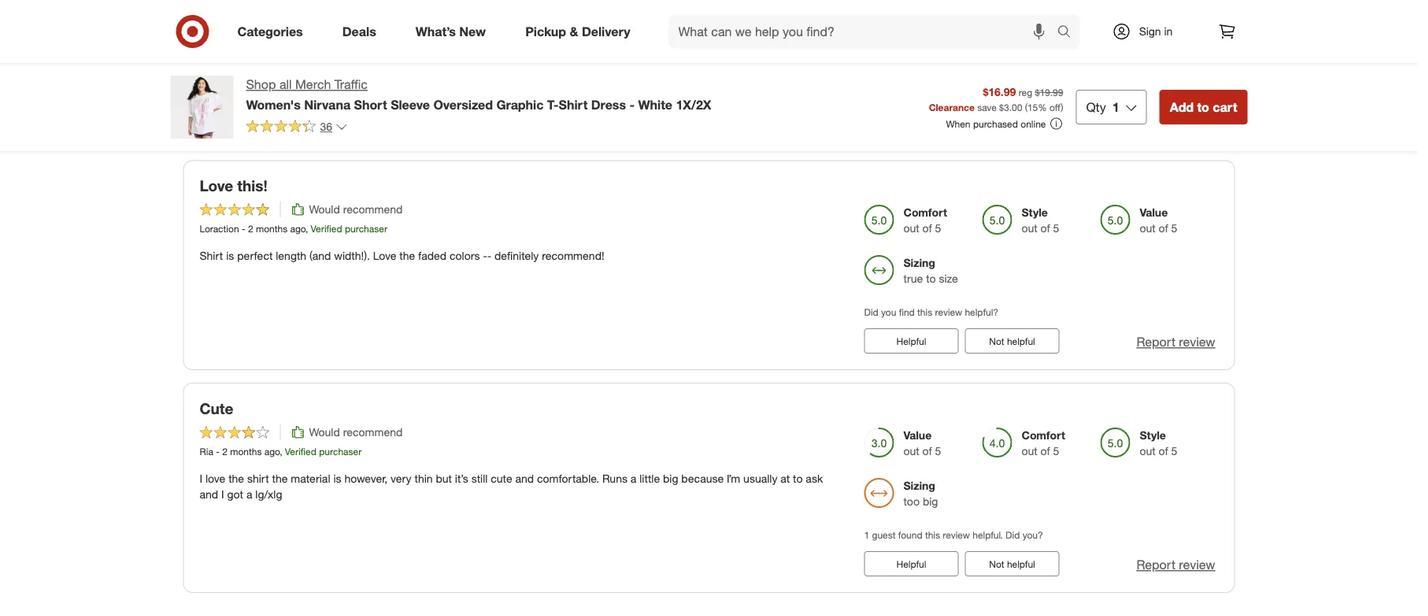 Task type: describe. For each thing, give the bounding box(es) containing it.
love
[[206, 472, 226, 486]]

(
[[1025, 101, 1028, 113]]

1 horizontal spatial did
[[1006, 529, 1020, 541]]

t-
[[547, 97, 559, 112]]

deals
[[342, 24, 376, 39]]

$16.99 reg $19.99 clearance save $ 3.00 ( 15 % off )
[[929, 85, 1064, 113]]

cart
[[1213, 99, 1238, 115]]

this!
[[237, 177, 268, 195]]

1 horizontal spatial the
[[272, 472, 288, 486]]

to inside button
[[1198, 99, 1210, 115]]

ago for love this!
[[290, 223, 306, 235]]

cute
[[200, 400, 233, 418]]

delivery
[[582, 24, 631, 39]]

ria
[[200, 446, 213, 458]]

merch
[[295, 77, 331, 92]]

would recommend for cute
[[309, 425, 403, 439]]

reg
[[1019, 86, 1033, 98]]

dress
[[591, 97, 626, 112]]

0 horizontal spatial comfort
[[904, 206, 948, 219]]

Verified purchases checkbox
[[1109, 69, 1125, 84]]

find
[[899, 306, 915, 318]]

when
[[946, 118, 971, 130]]

online
[[1021, 118, 1046, 130]]

3.00
[[1004, 101, 1023, 113]]

0 horizontal spatial value
[[904, 428, 932, 442]]

this for cute
[[926, 529, 941, 541]]

helpful button for love this!
[[865, 329, 959, 354]]

0 horizontal spatial comfort out of 5
[[904, 206, 948, 235]]

sign in
[[1140, 24, 1173, 38]]

sizing true to size
[[904, 256, 958, 286]]

would for love this!
[[309, 203, 340, 216]]

0 vertical spatial and
[[516, 472, 534, 486]]

recommend for cute
[[343, 425, 403, 439]]

months for cute
[[230, 446, 262, 458]]

1 vertical spatial i
[[221, 488, 224, 501]]

shirt
[[247, 472, 269, 486]]

to inside sizing true to size
[[927, 272, 936, 286]]

loraction
[[200, 223, 239, 235]]

usually
[[744, 472, 778, 486]]

what's new
[[416, 24, 486, 39]]

loraction - 2 months ago , verified purchaser
[[200, 223, 388, 235]]

but
[[436, 472, 452, 486]]

0 horizontal spatial shirt
[[200, 249, 223, 263]]

too
[[904, 495, 920, 508]]

helpful.
[[973, 529, 1003, 541]]

purchases
[[1177, 69, 1236, 84]]

0 vertical spatial value
[[1140, 206, 1168, 219]]

save
[[978, 101, 997, 113]]

15
[[1028, 101, 1038, 113]]

&
[[570, 24, 579, 39]]

you
[[882, 306, 897, 318]]

when purchased online
[[946, 118, 1046, 130]]

1x/2x
[[676, 97, 712, 112]]

helpful?
[[965, 306, 999, 318]]

sign
[[1140, 24, 1162, 38]]

sleeve
[[391, 97, 430, 112]]

(and
[[310, 249, 331, 263]]

1 horizontal spatial value out of 5
[[1140, 206, 1178, 235]]

nirvana
[[304, 97, 351, 112]]

report for cute
[[1137, 557, 1176, 573]]

little
[[640, 472, 660, 486]]

in
[[1165, 24, 1173, 38]]

colors
[[450, 249, 480, 263]]

got
[[227, 488, 243, 501]]

shop all merch traffic women's nirvana short sleeve oversized graphic t-shirt dress - white 1x/2x
[[246, 77, 712, 112]]

0 vertical spatial is
[[226, 249, 234, 263]]

cute
[[491, 472, 513, 486]]

short
[[354, 97, 387, 112]]

because
[[682, 472, 724, 486]]

1 vertical spatial style out of 5
[[1140, 428, 1178, 458]]

1 horizontal spatial a
[[631, 472, 637, 486]]

sign in link
[[1099, 14, 1198, 49]]

you?
[[1023, 529, 1043, 541]]

qty
[[1087, 99, 1107, 115]]

lg/xlg
[[255, 488, 282, 501]]

report review for love this!
[[1137, 335, 1216, 350]]

0 horizontal spatial style
[[1022, 206, 1048, 219]]

found
[[899, 529, 923, 541]]

runs
[[603, 472, 628, 486]]

%
[[1038, 101, 1047, 113]]

1 guest found this review helpful. did you?
[[865, 529, 1043, 541]]

traffic
[[335, 77, 368, 92]]

purchased
[[974, 118, 1019, 130]]

it's
[[455, 472, 469, 486]]

qty 1
[[1087, 99, 1120, 115]]

recommend for love this!
[[343, 203, 403, 216]]

size
[[939, 272, 958, 286]]

sizing too big
[[904, 479, 939, 508]]

0 horizontal spatial i
[[200, 472, 203, 486]]

search
[[1050, 25, 1088, 41]]

did you find this review helpful?
[[865, 306, 999, 318]]

not helpful for cute
[[990, 558, 1036, 570]]

pickup
[[526, 24, 566, 39]]

0 horizontal spatial the
[[229, 472, 244, 486]]

length
[[276, 249, 307, 263]]

at
[[781, 472, 790, 486]]

what's new link
[[402, 14, 506, 49]]

i love the shirt the material is however, very thin but it's still cute and comfortable. runs a little big because i'm usually at to ask and i got a lg/xlg
[[200, 472, 823, 501]]

shop
[[246, 77, 276, 92]]

to inside i love the shirt the material is however, very thin but it's still cute and comfortable. runs a little big because i'm usually at to ask and i got a lg/xlg
[[793, 472, 803, 486]]

report review button for love this!
[[1137, 333, 1216, 351]]

1 vertical spatial style
[[1140, 428, 1167, 442]]

love this!
[[200, 177, 268, 195]]

sizing for love this!
[[904, 256, 936, 270]]

36
[[320, 120, 332, 133]]



Task type: locate. For each thing, give the bounding box(es) containing it.
did left you
[[865, 306, 879, 318]]

would recommend
[[309, 203, 403, 216], [309, 425, 403, 439]]

1 horizontal spatial ago
[[290, 223, 306, 235]]

2 report review from the top
[[1137, 557, 1216, 573]]

1 vertical spatial report review
[[1137, 557, 1216, 573]]

1 helpful from the top
[[897, 335, 927, 347]]

0 vertical spatial would
[[309, 203, 340, 216]]

new
[[460, 24, 486, 39]]

add to cart
[[1170, 99, 1238, 115]]

report
[[1137, 335, 1176, 350], [1137, 557, 1176, 573]]

0 vertical spatial value out of 5
[[1140, 206, 1178, 235]]

, for love this!
[[306, 223, 308, 235]]

0 vertical spatial ago
[[290, 223, 306, 235]]

1 vertical spatial ago
[[264, 446, 280, 458]]

1 horizontal spatial style out of 5
[[1140, 428, 1178, 458]]

categories
[[238, 24, 303, 39]]

1
[[1113, 99, 1120, 115], [865, 529, 870, 541]]

shirt inside shop all merch traffic women's nirvana short sleeve oversized graphic t-shirt dress - white 1x/2x
[[559, 97, 588, 112]]

What can we help you find? suggestions appear below search field
[[669, 14, 1061, 49]]

1 helpful button from the top
[[865, 329, 959, 354]]

1 horizontal spatial i
[[221, 488, 224, 501]]

oversized
[[434, 97, 493, 112]]

0 vertical spatial to
[[1198, 99, 1210, 115]]

1 vertical spatial helpful button
[[865, 551, 959, 577]]

faded
[[418, 249, 447, 263]]

2 report review button from the top
[[1137, 556, 1216, 574]]

is inside i love the shirt the material is however, very thin but it's still cute and comfortable. runs a little big because i'm usually at to ask and i got a lg/xlg
[[334, 472, 341, 486]]

purchaser for love this!
[[345, 223, 388, 235]]

2 would from the top
[[309, 425, 340, 439]]

helpful button down found at the right bottom of the page
[[865, 551, 959, 577]]

i'm
[[727, 472, 741, 486]]

1 horizontal spatial to
[[927, 272, 936, 286]]

0 vertical spatial love
[[200, 177, 233, 195]]

1 helpful from the top
[[1007, 335, 1036, 347]]

pickup & delivery link
[[512, 14, 650, 49]]

$
[[1000, 101, 1004, 113]]

helpful button
[[865, 329, 959, 354], [865, 551, 959, 577]]

2 up perfect
[[248, 223, 253, 235]]

of
[[923, 221, 932, 235], [1041, 221, 1051, 235], [1159, 221, 1169, 235], [923, 444, 932, 458], [1041, 444, 1051, 458], [1159, 444, 1169, 458]]

would
[[309, 203, 340, 216], [309, 425, 340, 439]]

not down helpful.
[[990, 558, 1005, 570]]

0 vertical spatial big
[[663, 472, 679, 486]]

the up got
[[229, 472, 244, 486]]

helpful button down find
[[865, 329, 959, 354]]

0 vertical spatial would recommend
[[309, 203, 403, 216]]

1 vertical spatial value out of 5
[[904, 428, 942, 458]]

1 vertical spatial comfort
[[1022, 428, 1066, 442]]

would up loraction - 2 months ago , verified purchaser
[[309, 203, 340, 216]]

sizing up too
[[904, 479, 936, 493]]

1 vertical spatial verified
[[311, 223, 342, 235]]

helpful for cute
[[897, 558, 927, 570]]

0 vertical spatial report review button
[[1137, 333, 1216, 351]]

value
[[1140, 206, 1168, 219], [904, 428, 932, 442]]

0 vertical spatial 1
[[1113, 99, 1120, 115]]

0 vertical spatial months
[[256, 223, 288, 235]]

would up the ria - 2 months ago , verified purchaser
[[309, 425, 340, 439]]

2 would recommend from the top
[[309, 425, 403, 439]]

sizing inside sizing true to size
[[904, 256, 936, 270]]

1 vertical spatial helpful
[[1007, 558, 1036, 570]]

1 not helpful button from the top
[[965, 329, 1060, 354]]

i left love
[[200, 472, 203, 486]]

1 vertical spatial report review button
[[1137, 556, 1216, 574]]

With photos checkbox
[[1109, 47, 1125, 63]]

would recommend up 'width!).'
[[309, 203, 403, 216]]

comfort out of 5
[[904, 206, 948, 235], [1022, 428, 1066, 458]]

0 horizontal spatial did
[[865, 306, 879, 318]]

search button
[[1050, 14, 1088, 52]]

1 vertical spatial months
[[230, 446, 262, 458]]

big right little
[[663, 472, 679, 486]]

purchaser for cute
[[319, 446, 362, 458]]

months for love this!
[[256, 223, 288, 235]]

0 vertical spatial not helpful button
[[965, 329, 1060, 354]]

the up the lg/xlg
[[272, 472, 288, 486]]

true
[[904, 272, 923, 286]]

not helpful for love this!
[[990, 335, 1036, 347]]

out
[[904, 221, 920, 235], [1022, 221, 1038, 235], [1140, 221, 1156, 235], [904, 444, 920, 458], [1022, 444, 1038, 458], [1140, 444, 1156, 458]]

, up length
[[306, 223, 308, 235]]

, for cute
[[280, 446, 282, 458]]

ago
[[290, 223, 306, 235], [264, 446, 280, 458]]

would recommend up however, on the bottom of page
[[309, 425, 403, 439]]

image of women's nirvana short sleeve oversized graphic t-shirt dress - white 1x/2x image
[[171, 76, 234, 139]]

0 vertical spatial a
[[631, 472, 637, 486]]

2 right ria
[[222, 446, 228, 458]]

not helpful button for love this!
[[965, 329, 1060, 354]]

0 horizontal spatial is
[[226, 249, 234, 263]]

)
[[1061, 101, 1064, 113]]

verified up (and
[[311, 223, 342, 235]]

still
[[472, 472, 488, 486]]

purchaser
[[345, 223, 388, 235], [319, 446, 362, 458]]

helpful for cute
[[1007, 558, 1036, 570]]

1 horizontal spatial style
[[1140, 428, 1167, 442]]

women's
[[246, 97, 301, 112]]

0 vertical spatial recommend
[[343, 203, 403, 216]]

5
[[936, 221, 942, 235], [1054, 221, 1060, 235], [1172, 221, 1178, 235], [936, 444, 942, 458], [1054, 444, 1060, 458], [1172, 444, 1178, 458]]

2 horizontal spatial to
[[1198, 99, 1210, 115]]

verified for cute
[[285, 446, 317, 458]]

1 vertical spatial not helpful button
[[965, 551, 1060, 577]]

this right found at the right bottom of the page
[[926, 529, 941, 541]]

0 horizontal spatial and
[[200, 488, 218, 501]]

clearance
[[929, 101, 975, 113]]

add to cart button
[[1160, 90, 1248, 124]]

0 vertical spatial sizing
[[904, 256, 936, 270]]

2 for love this!
[[248, 223, 253, 235]]

2 helpful from the top
[[897, 558, 927, 570]]

not for cute
[[990, 558, 1005, 570]]

1 vertical spatial recommend
[[343, 425, 403, 439]]

0 vertical spatial report review
[[1137, 335, 1216, 350]]

verified
[[1131, 69, 1173, 84], [311, 223, 342, 235], [285, 446, 317, 458]]

shirt down "loraction"
[[200, 249, 223, 263]]

a left little
[[631, 472, 637, 486]]

helpful down find
[[897, 335, 927, 347]]

,
[[306, 223, 308, 235], [280, 446, 282, 458]]

to right at
[[793, 472, 803, 486]]

0 vertical spatial shirt
[[559, 97, 588, 112]]

comfortable.
[[537, 472, 600, 486]]

months up perfect
[[256, 223, 288, 235]]

a
[[631, 472, 637, 486], [246, 488, 252, 501]]

0 vertical spatial style
[[1022, 206, 1048, 219]]

0 vertical spatial i
[[200, 472, 203, 486]]

1 would from the top
[[309, 203, 340, 216]]

this right find
[[918, 306, 933, 318]]

0 vertical spatial ,
[[306, 223, 308, 235]]

36 link
[[246, 119, 348, 137]]

would recommend for love this!
[[309, 203, 403, 216]]

material
[[291, 472, 330, 486]]

not helpful button down you?
[[965, 551, 1060, 577]]

definitely
[[495, 249, 539, 263]]

1 right qty
[[1113, 99, 1120, 115]]

the left faded
[[400, 249, 415, 263]]

2 report from the top
[[1137, 557, 1176, 573]]

0 vertical spatial this
[[918, 306, 933, 318]]

1 vertical spatial and
[[200, 488, 218, 501]]

0 vertical spatial style out of 5
[[1022, 206, 1060, 235]]

0 vertical spatial did
[[865, 306, 879, 318]]

2 sizing from the top
[[904, 479, 936, 493]]

this for love this!
[[918, 306, 933, 318]]

0 horizontal spatial love
[[200, 177, 233, 195]]

1 vertical spatial to
[[927, 272, 936, 286]]

purchaser up 'width!).'
[[345, 223, 388, 235]]

helpful
[[897, 335, 927, 347], [897, 558, 927, 570]]

and down love
[[200, 488, 218, 501]]

1 horizontal spatial love
[[373, 249, 397, 263]]

big inside i love the shirt the material is however, very thin but it's still cute and comfortable. runs a little big because i'm usually at to ask and i got a lg/xlg
[[663, 472, 679, 486]]

0 horizontal spatial 2
[[222, 446, 228, 458]]

deals link
[[329, 14, 396, 49]]

big right too
[[923, 495, 939, 508]]

helpful button for cute
[[865, 551, 959, 577]]

is
[[226, 249, 234, 263], [334, 472, 341, 486]]

pickup & delivery
[[526, 24, 631, 39]]

0 horizontal spatial ,
[[280, 446, 282, 458]]

not
[[990, 335, 1005, 347], [990, 558, 1005, 570]]

report for love this!
[[1137, 335, 1176, 350]]

2 not helpful button from the top
[[965, 551, 1060, 577]]

0 vertical spatial comfort
[[904, 206, 948, 219]]

helpful
[[1007, 335, 1036, 347], [1007, 558, 1036, 570]]

the
[[400, 249, 415, 263], [229, 472, 244, 486], [272, 472, 288, 486]]

love left this!
[[200, 177, 233, 195]]

helpful for love this!
[[897, 335, 927, 347]]

off
[[1050, 101, 1061, 113]]

1 horizontal spatial big
[[923, 495, 939, 508]]

1 vertical spatial not helpful
[[990, 558, 1036, 570]]

not helpful button down 'helpful?'
[[965, 329, 1060, 354]]

1 vertical spatial value
[[904, 428, 932, 442]]

1 vertical spatial love
[[373, 249, 397, 263]]

not helpful down you?
[[990, 558, 1036, 570]]

ago for cute
[[264, 446, 280, 458]]

0 vertical spatial verified
[[1131, 69, 1173, 84]]

1 sizing from the top
[[904, 256, 936, 270]]

shirt
[[559, 97, 588, 112], [200, 249, 223, 263]]

1 horizontal spatial ,
[[306, 223, 308, 235]]

2 vertical spatial verified
[[285, 446, 317, 458]]

big inside sizing too big
[[923, 495, 939, 508]]

0 vertical spatial not helpful
[[990, 335, 1036, 347]]

recommend up 'width!).'
[[343, 203, 403, 216]]

1 vertical spatial comfort out of 5
[[1022, 428, 1066, 458]]

not for love this!
[[990, 335, 1005, 347]]

and right the cute
[[516, 472, 534, 486]]

a right got
[[246, 488, 252, 501]]

0 horizontal spatial a
[[246, 488, 252, 501]]

1 not helpful from the top
[[990, 335, 1036, 347]]

1 report from the top
[[1137, 335, 1176, 350]]

did left you?
[[1006, 529, 1020, 541]]

$19.99
[[1035, 86, 1064, 98]]

white
[[638, 97, 673, 112]]

thin
[[415, 472, 433, 486]]

1 horizontal spatial shirt
[[559, 97, 588, 112]]

2 recommend from the top
[[343, 425, 403, 439]]

love
[[200, 177, 233, 195], [373, 249, 397, 263]]

1 vertical spatial is
[[334, 472, 341, 486]]

$16.99
[[983, 85, 1016, 99]]

verified right verified purchases "option"
[[1131, 69, 1173, 84]]

1 horizontal spatial 1
[[1113, 99, 1120, 115]]

2 for cute
[[222, 446, 228, 458]]

1 vertical spatial this
[[926, 529, 941, 541]]

verified for love this!
[[311, 223, 342, 235]]

what's
[[416, 24, 456, 39]]

guest
[[872, 529, 896, 541]]

ago up length
[[290, 223, 306, 235]]

1 not from the top
[[990, 335, 1005, 347]]

- inside shop all merch traffic women's nirvana short sleeve oversized graphic t-shirt dress - white 1x/2x
[[630, 97, 635, 112]]

ago up shirt
[[264, 446, 280, 458]]

however,
[[345, 472, 388, 486]]

helpful for love this!
[[1007, 335, 1036, 347]]

1 vertical spatial would
[[309, 425, 340, 439]]

is right material
[[334, 472, 341, 486]]

value out of 5
[[1140, 206, 1178, 235], [904, 428, 942, 458]]

shirt left the 'dress'
[[559, 97, 588, 112]]

0 horizontal spatial value out of 5
[[904, 428, 942, 458]]

report review button for cute
[[1137, 556, 1216, 574]]

ask
[[806, 472, 823, 486]]

1 vertical spatial big
[[923, 495, 939, 508]]

sizing for cute
[[904, 479, 936, 493]]

to left size
[[927, 272, 936, 286]]

not helpful down 'helpful?'
[[990, 335, 1036, 347]]

0 horizontal spatial to
[[793, 472, 803, 486]]

i left got
[[221, 488, 224, 501]]

report review
[[1137, 335, 1216, 350], [1137, 557, 1216, 573]]

2 helpful button from the top
[[865, 551, 959, 577]]

verified purchases
[[1131, 69, 1236, 84]]

1 horizontal spatial comfort
[[1022, 428, 1066, 442]]

helpful down found at the right bottom of the page
[[897, 558, 927, 570]]

i
[[200, 472, 203, 486], [221, 488, 224, 501]]

1 horizontal spatial comfort out of 5
[[1022, 428, 1066, 458]]

1 vertical spatial purchaser
[[319, 446, 362, 458]]

1 horizontal spatial value
[[1140, 206, 1168, 219]]

not down 'helpful?'
[[990, 335, 1005, 347]]

not helpful button for cute
[[965, 551, 1060, 577]]

purchaser up however, on the bottom of page
[[319, 446, 362, 458]]

1 recommend from the top
[[343, 203, 403, 216]]

recommend!
[[542, 249, 605, 263]]

would for cute
[[309, 425, 340, 439]]

1 vertical spatial a
[[246, 488, 252, 501]]

0 vertical spatial 2
[[248, 223, 253, 235]]

1 report review from the top
[[1137, 335, 1216, 350]]

0 vertical spatial helpful
[[1007, 335, 1036, 347]]

1 vertical spatial report
[[1137, 557, 1176, 573]]

1 left guest
[[865, 529, 870, 541]]

sizing inside sizing too big
[[904, 479, 936, 493]]

2 not from the top
[[990, 558, 1005, 570]]

1 report review button from the top
[[1137, 333, 1216, 351]]

1 vertical spatial helpful
[[897, 558, 927, 570]]

months up shirt
[[230, 446, 262, 458]]

, up the lg/xlg
[[280, 446, 282, 458]]

shirt is perfect length (and width!). love the faded colors -- definitely recommend!
[[200, 249, 605, 263]]

1 horizontal spatial 2
[[248, 223, 253, 235]]

recommend up however, on the bottom of page
[[343, 425, 403, 439]]

all
[[280, 77, 292, 92]]

0 horizontal spatial ago
[[264, 446, 280, 458]]

2 horizontal spatial the
[[400, 249, 415, 263]]

2 not helpful from the top
[[990, 558, 1036, 570]]

0 vertical spatial helpful button
[[865, 329, 959, 354]]

love right 'width!).'
[[373, 249, 397, 263]]

1 vertical spatial 1
[[865, 529, 870, 541]]

0 vertical spatial comfort out of 5
[[904, 206, 948, 235]]

add
[[1170, 99, 1194, 115]]

to right add
[[1198, 99, 1210, 115]]

1 would recommend from the top
[[309, 203, 403, 216]]

comfort
[[904, 206, 948, 219], [1022, 428, 1066, 442]]

report review for cute
[[1137, 557, 1216, 573]]

0 horizontal spatial style out of 5
[[1022, 206, 1060, 235]]

0 vertical spatial purchaser
[[345, 223, 388, 235]]

2 helpful from the top
[[1007, 558, 1036, 570]]

is left perfect
[[226, 249, 234, 263]]

verified up material
[[285, 446, 317, 458]]

ria - 2 months ago , verified purchaser
[[200, 446, 362, 458]]

sizing
[[904, 256, 936, 270], [904, 479, 936, 493]]

0 horizontal spatial 1
[[865, 529, 870, 541]]

1 vertical spatial did
[[1006, 529, 1020, 541]]

sizing up true
[[904, 256, 936, 270]]



Task type: vqa. For each thing, say whether or not it's contained in the screenshot.
the orders*
no



